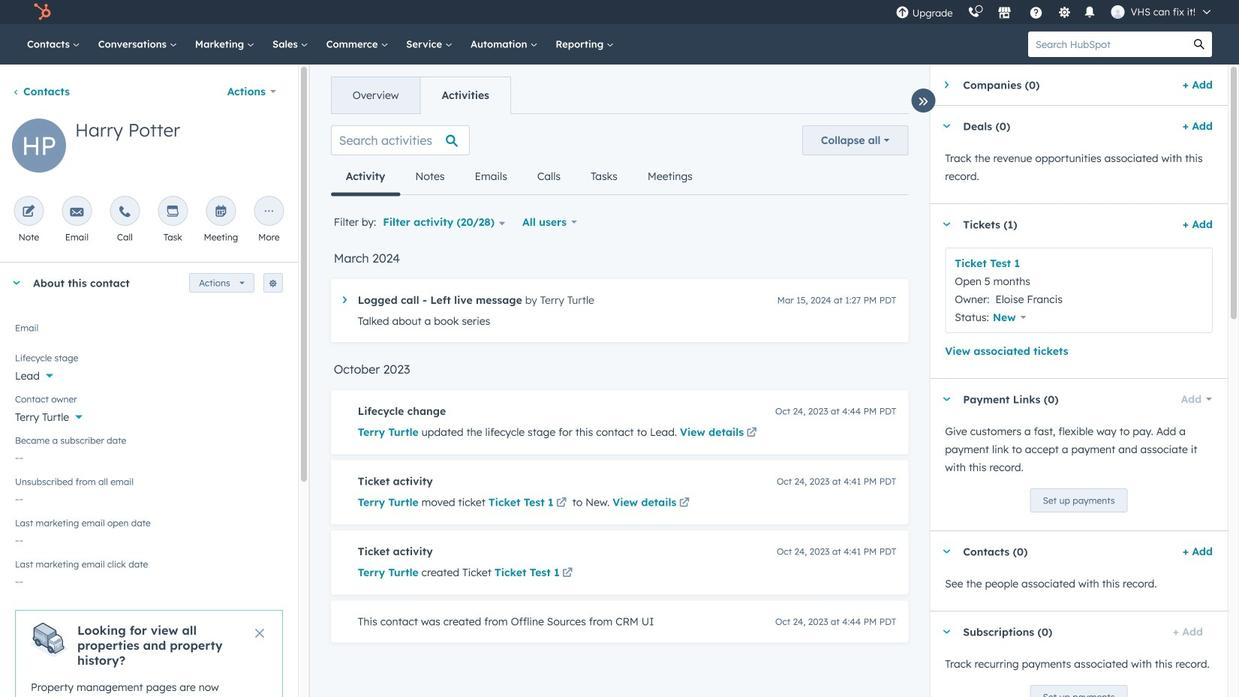 Task type: locate. For each thing, give the bounding box(es) containing it.
navigation
[[331, 77, 511, 114]]

0 vertical spatial -- text field
[[15, 444, 283, 468]]

call image
[[118, 206, 132, 219]]

-- text field
[[15, 526, 283, 550], [15, 568, 283, 592]]

feed
[[319, 113, 921, 661]]

1 vertical spatial -- text field
[[15, 568, 283, 592]]

caret image
[[945, 80, 949, 89], [942, 223, 951, 226], [12, 281, 21, 285], [942, 398, 951, 401]]

1 vertical spatial -- text field
[[15, 485, 283, 509]]

0 vertical spatial -- text field
[[15, 526, 283, 550]]

-- text field
[[15, 444, 283, 468], [15, 485, 283, 509]]

email image
[[70, 206, 84, 219]]

manage card settings image
[[269, 280, 278, 289]]

menu
[[889, 0, 1221, 24]]

tab list
[[331, 158, 708, 196]]

Search activities search field
[[331, 125, 470, 155]]

2 -- text field from the top
[[15, 568, 283, 592]]

2 -- text field from the top
[[15, 485, 283, 509]]

link opens in a new window image
[[747, 425, 757, 443], [747, 428, 757, 439], [562, 569, 573, 579]]

task image
[[166, 206, 180, 219]]

close image
[[255, 629, 264, 638]]

link opens in a new window image
[[556, 495, 567, 513], [679, 495, 690, 513], [556, 499, 567, 509], [679, 499, 690, 509], [562, 565, 573, 583]]

alert
[[15, 610, 283, 697]]

caret image
[[942, 124, 951, 128], [343, 297, 347, 303], [942, 550, 951, 554], [942, 630, 951, 634]]

more image
[[262, 206, 276, 219]]



Task type: describe. For each thing, give the bounding box(es) containing it.
meeting image
[[214, 206, 228, 219]]

1 -- text field from the top
[[15, 444, 283, 468]]

marketplaces image
[[998, 7, 1012, 20]]

terry turtle image
[[1112, 5, 1125, 19]]

1 -- text field from the top
[[15, 526, 283, 550]]

note image
[[22, 206, 36, 219]]

Search HubSpot search field
[[1029, 32, 1187, 57]]



Task type: vqa. For each thing, say whether or not it's contained in the screenshot.
"Marketplaces" image
yes



